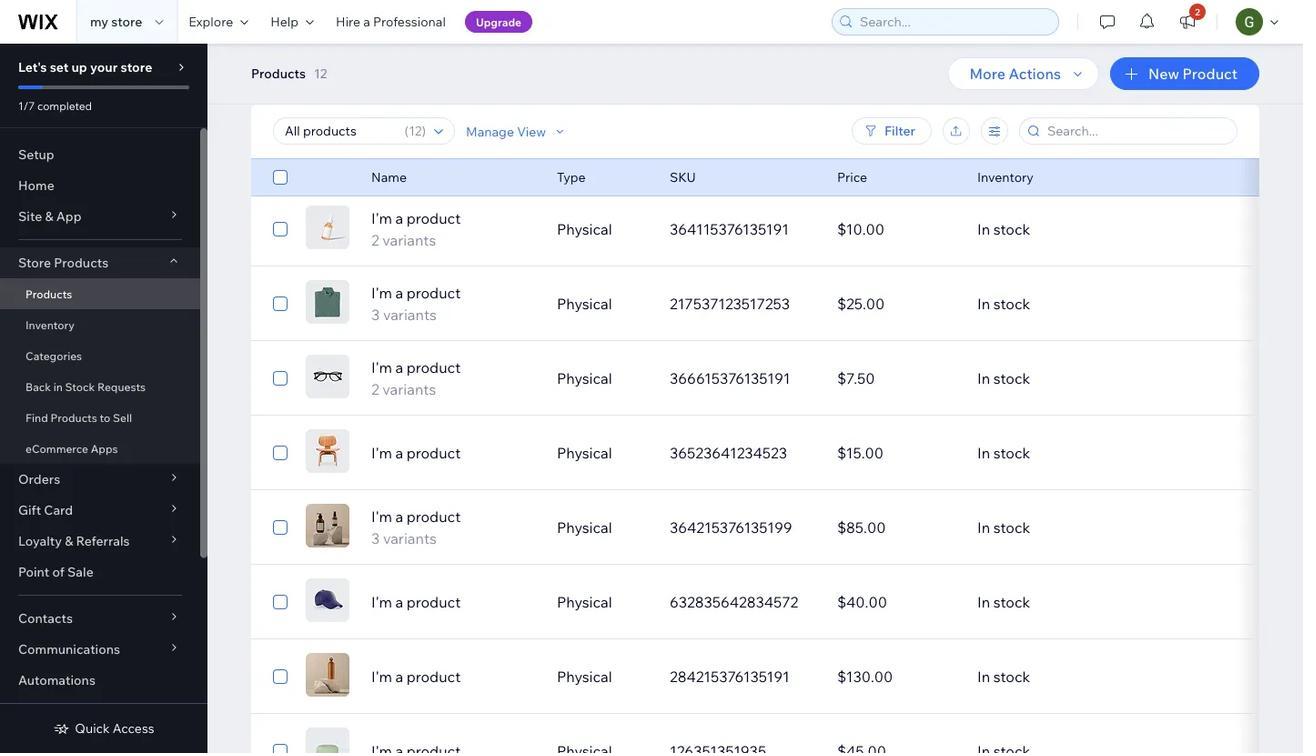 Task type: vqa. For each thing, say whether or not it's contained in the screenshot.
Charts & Tables
no



Task type: describe. For each thing, give the bounding box(es) containing it.
upgrade button
[[465, 11, 532, 33]]

& for loyalty
[[65, 533, 73, 549]]

inventory link
[[0, 309, 200, 340]]

$40.00
[[837, 593, 887, 612]]

point of sale
[[18, 564, 94, 580]]

i'm a product link for 284215376135191
[[360, 666, 546, 688]]

i'm a product 3 variants for 364215376135199
[[371, 508, 461, 548]]

site & app
[[18, 208, 82, 224]]

12 for products 12
[[314, 66, 327, 81]]

physical for 632835642834572
[[557, 593, 612, 612]]

1 i'm from the top
[[371, 135, 392, 153]]

$20.00
[[837, 146, 886, 164]]

explore
[[189, 14, 233, 30]]

products 12
[[251, 66, 327, 81]]

products down help
[[251, 66, 306, 81]]

new
[[1149, 65, 1179, 83]]

364215376135199
[[670, 519, 792, 537]]

1 in stock link from the top
[[967, 58, 1183, 102]]

physical link for 36523641234523
[[546, 431, 659, 475]]

1/7
[[18, 99, 35, 112]]

let's
[[18, 59, 47, 75]]

help
[[270, 14, 299, 30]]

store
[[18, 255, 51, 271]]

$25.00 link
[[826, 282, 967, 326]]

in
[[53, 380, 63, 394]]

in stock link for $85.00
[[967, 506, 1183, 550]]

site
[[18, 208, 42, 224]]

Unsaved view field
[[279, 118, 399, 144]]

$20.00 link
[[826, 133, 967, 177]]

variants for 217537123517253
[[383, 306, 437, 324]]

manage
[[466, 123, 514, 139]]

366615376135191 link
[[659, 357, 826, 400]]

i'm a product 2 variants for 364115376135191
[[371, 209, 461, 249]]

more actions button
[[948, 57, 1099, 90]]

12 for ( 12 )
[[409, 123, 422, 139]]

stock for $7.50
[[994, 369, 1030, 388]]

6 i'm from the top
[[371, 508, 392, 526]]

284215376135191
[[670, 668, 790, 686]]

1 in from the top
[[977, 71, 990, 89]]

stock for $10.00
[[994, 220, 1030, 238]]

sale
[[67, 564, 94, 580]]

in for $85.00
[[977, 519, 990, 537]]

stock
[[65, 380, 95, 394]]

products up ecommerce apps
[[50, 411, 97, 425]]

4 product from the top
[[407, 359, 461, 377]]

variants for 366615376135191
[[382, 380, 436, 399]]

home
[[18, 177, 54, 193]]

professional
[[373, 14, 446, 30]]

)
[[422, 123, 426, 139]]

1/7 completed
[[18, 99, 92, 112]]

in stock link for $20.00
[[967, 133, 1183, 177]]

$40.00 link
[[826, 581, 967, 624]]

physical for 364115376135191
[[557, 220, 612, 238]]

referrals
[[76, 533, 130, 549]]

in stock for $25.00
[[977, 295, 1030, 313]]

physical link for 366615376135191
[[546, 357, 659, 400]]

loyalty
[[18, 533, 62, 549]]

physical link for 364215376135199
[[546, 506, 659, 550]]

completed
[[37, 99, 92, 112]]

gift card
[[18, 502, 73, 518]]

find products to sell
[[25, 411, 132, 425]]

filter button
[[852, 117, 932, 145]]

filter
[[885, 123, 916, 139]]

3 product from the top
[[407, 284, 461, 302]]

$10.00 link
[[826, 208, 967, 251]]

stock for $25.00
[[994, 295, 1030, 313]]

price
[[837, 169, 867, 185]]

requests
[[97, 380, 146, 394]]

physical for 284215376135191
[[557, 668, 612, 686]]

physical link for 364215375135191
[[546, 133, 659, 177]]

point
[[18, 564, 49, 580]]

7 i'm from the top
[[371, 593, 392, 612]]

physical for 366615376135191
[[557, 369, 612, 388]]

sidebar element
[[0, 44, 208, 754]]

communications button
[[0, 634, 200, 665]]

my
[[90, 14, 108, 30]]

to
[[100, 411, 110, 425]]

apps
[[91, 442, 118, 456]]

in stock link for $10.00
[[967, 208, 1183, 251]]

in for $130.00
[[977, 668, 990, 686]]

type
[[557, 169, 586, 185]]

217537123517253
[[670, 295, 790, 313]]

1 product from the top
[[407, 135, 461, 153]]

in stock link for $15.00
[[967, 431, 1183, 475]]

3 for 217537123517253
[[371, 306, 380, 324]]

physical for 364215376135199
[[557, 519, 612, 537]]

$10.00
[[837, 220, 885, 238]]

access
[[113, 721, 154, 737]]

ecommerce
[[25, 442, 88, 456]]

364215375135191 link
[[659, 133, 826, 177]]

i'm a product link for 36523641234523
[[360, 442, 546, 464]]

in for $40.00
[[977, 593, 990, 612]]

physical link for 217537123517253
[[546, 282, 659, 326]]

in stock for $130.00
[[977, 668, 1030, 686]]

in for $15.00
[[977, 444, 990, 462]]

new product button
[[1110, 57, 1260, 90]]

contacts
[[18, 611, 73, 627]]

ecommerce apps
[[25, 442, 118, 456]]

physical link for 632835642834572
[[546, 581, 659, 624]]

$15.00
[[837, 444, 884, 462]]

quick access
[[75, 721, 154, 737]]

manage view
[[466, 123, 546, 139]]

7 product from the top
[[407, 593, 461, 612]]

site & app button
[[0, 201, 200, 232]]

in for $20.00
[[977, 146, 990, 164]]

$7.50
[[837, 369, 875, 388]]

store products
[[18, 255, 108, 271]]

find products to sell link
[[0, 402, 200, 433]]

find
[[25, 411, 48, 425]]

categories
[[25, 349, 82, 363]]

in for $25.00
[[977, 295, 990, 313]]

actions
[[1009, 65, 1061, 83]]

3 i'm from the top
[[371, 284, 392, 302]]

5 product from the top
[[407, 444, 461, 462]]

632835642834572 link
[[659, 581, 826, 624]]

3 for 364215376135199
[[371, 530, 380, 548]]

physical for 364215375135191
[[557, 146, 612, 164]]

0 vertical spatial search... field
[[855, 9, 1053, 35]]

i'm a product 2 variants for 364215375135191
[[371, 135, 461, 175]]

0 vertical spatial store
[[111, 14, 142, 30]]

products down "store"
[[25, 287, 72, 301]]

card
[[44, 502, 73, 518]]

2 for 364215375135191
[[371, 157, 379, 175]]

new product
[[1149, 65, 1238, 83]]

i'm a product for 284215376135191
[[371, 668, 461, 686]]



Task type: locate. For each thing, give the bounding box(es) containing it.
& for site
[[45, 208, 53, 224]]

5 i'm from the top
[[371, 444, 392, 462]]

1 vertical spatial i'm a product link
[[360, 592, 546, 613]]

2 product from the top
[[407, 209, 461, 228]]

view
[[517, 123, 546, 139]]

1 variants from the top
[[382, 157, 436, 175]]

contacts button
[[0, 603, 200, 634]]

$85.00
[[837, 519, 886, 537]]

in for $10.00
[[977, 220, 990, 238]]

search... field down new on the right top of the page
[[1042, 118, 1231, 144]]

Search... field
[[855, 9, 1053, 35], [1042, 118, 1231, 144]]

8 in stock from the top
[[977, 593, 1030, 612]]

9 stock from the top
[[994, 668, 1030, 686]]

9 in stock link from the top
[[967, 655, 1183, 699]]

orders
[[18, 471, 60, 487]]

2 in stock from the top
[[977, 146, 1030, 164]]

0 vertical spatial i'm a product 3 variants
[[371, 284, 461, 324]]

stock for $20.00
[[994, 146, 1030, 164]]

5 physical link from the top
[[546, 431, 659, 475]]

0 horizontal spatial &
[[45, 208, 53, 224]]

9 in stock from the top
[[977, 668, 1030, 686]]

1 horizontal spatial 12
[[409, 123, 422, 139]]

3 stock from the top
[[994, 220, 1030, 238]]

& right loyalty
[[65, 533, 73, 549]]

2 i'm a product from the top
[[371, 593, 461, 612]]

36523641234523
[[670, 444, 787, 462]]

3 in stock from the top
[[977, 220, 1030, 238]]

physical link for 284215376135191
[[546, 655, 659, 699]]

in right $10.00 link
[[977, 220, 990, 238]]

2 vertical spatial i'm a product 2 variants
[[371, 359, 461, 399]]

12 left manage
[[409, 123, 422, 139]]

0 vertical spatial i'm a product link
[[360, 442, 546, 464]]

1 horizontal spatial inventory
[[977, 169, 1034, 185]]

2 i'm from the top
[[371, 209, 392, 228]]

products link
[[0, 278, 200, 309]]

in right $7.50 link
[[977, 369, 990, 388]]

in right the $130.00 link on the right bottom
[[977, 668, 990, 686]]

& inside dropdown button
[[45, 208, 53, 224]]

hire a professional link
[[325, 0, 457, 44]]

1 stock from the top
[[994, 71, 1030, 89]]

6 stock from the top
[[994, 444, 1030, 462]]

4 variants from the top
[[382, 380, 436, 399]]

in
[[977, 71, 990, 89], [977, 146, 990, 164], [977, 220, 990, 238], [977, 295, 990, 313], [977, 369, 990, 388], [977, 444, 990, 462], [977, 519, 990, 537], [977, 593, 990, 612], [977, 668, 990, 686]]

sku
[[670, 169, 696, 185]]

in stock for $20.00
[[977, 146, 1030, 164]]

hire a professional
[[336, 14, 446, 30]]

366615376135191
[[670, 369, 790, 388]]

$7.50 link
[[826, 357, 967, 400]]

0 horizontal spatial inventory
[[25, 318, 75, 332]]

in stock link for $40.00
[[967, 581, 1183, 624]]

1 vertical spatial search... field
[[1042, 118, 1231, 144]]

2 for 364115376135191
[[371, 231, 379, 249]]

communications
[[18, 642, 120, 658]]

4 i'm from the top
[[371, 359, 392, 377]]

i'm a product 2 variants for 366615376135191
[[371, 359, 461, 399]]

product
[[1183, 65, 1238, 83]]

7 physical link from the top
[[546, 581, 659, 624]]

8 in from the top
[[977, 593, 990, 612]]

None checkbox
[[273, 218, 288, 240], [273, 442, 288, 464], [273, 592, 288, 613], [273, 741, 288, 754], [273, 218, 288, 240], [273, 442, 288, 464], [273, 592, 288, 613], [273, 741, 288, 754]]

product
[[407, 135, 461, 153], [407, 209, 461, 228], [407, 284, 461, 302], [407, 359, 461, 377], [407, 444, 461, 462], [407, 508, 461, 526], [407, 593, 461, 612], [407, 668, 461, 686]]

7 in stock link from the top
[[967, 506, 1183, 550]]

set
[[50, 59, 69, 75]]

in stock for $40.00
[[977, 593, 1030, 612]]

& inside popup button
[[65, 533, 73, 549]]

in stock for $7.50
[[977, 369, 1030, 388]]

2 i'm a product 2 variants from the top
[[371, 209, 461, 249]]

2
[[1195, 6, 1200, 17], [371, 157, 379, 175], [371, 231, 379, 249], [371, 380, 379, 399]]

gift
[[18, 502, 41, 518]]

let's set up your store
[[18, 59, 152, 75]]

1 physical from the top
[[557, 146, 612, 164]]

3 physical from the top
[[557, 295, 612, 313]]

1 horizontal spatial &
[[65, 533, 73, 549]]

categories link
[[0, 340, 200, 371]]

upgrade
[[476, 15, 522, 29]]

in stock
[[977, 71, 1030, 89], [977, 146, 1030, 164], [977, 220, 1030, 238], [977, 295, 1030, 313], [977, 369, 1030, 388], [977, 444, 1030, 462], [977, 519, 1030, 537], [977, 593, 1030, 612], [977, 668, 1030, 686]]

store right the my
[[111, 14, 142, 30]]

in stock link for $25.00
[[967, 282, 1183, 326]]

2 physical link from the top
[[546, 208, 659, 251]]

12 down help "button"
[[314, 66, 327, 81]]

point of sale link
[[0, 557, 200, 588]]

2 physical from the top
[[557, 220, 612, 238]]

app
[[56, 208, 82, 224]]

0 vertical spatial 3
[[371, 306, 380, 324]]

2 in from the top
[[977, 146, 990, 164]]

8 product from the top
[[407, 668, 461, 686]]

6 in stock link from the top
[[967, 431, 1183, 475]]

$25.00
[[837, 295, 885, 313]]

0 vertical spatial inventory
[[977, 169, 1034, 185]]

8 physical from the top
[[557, 668, 612, 686]]

a
[[363, 14, 370, 30], [395, 135, 403, 153], [395, 209, 403, 228], [395, 284, 403, 302], [395, 359, 403, 377], [395, 444, 403, 462], [395, 508, 403, 526], [395, 593, 403, 612], [395, 668, 403, 686]]

physical link
[[546, 133, 659, 177], [546, 208, 659, 251], [546, 282, 659, 326], [546, 357, 659, 400], [546, 431, 659, 475], [546, 506, 659, 550], [546, 581, 659, 624], [546, 655, 659, 699]]

products up products link
[[54, 255, 108, 271]]

1 vertical spatial i'm a product
[[371, 593, 461, 612]]

physical for 217537123517253
[[557, 295, 612, 313]]

1 i'm a product link from the top
[[360, 442, 546, 464]]

364215375135191
[[670, 146, 791, 164]]

loyalty & referrals button
[[0, 526, 200, 557]]

3 i'm a product link from the top
[[360, 666, 546, 688]]

physical link for 364115376135191
[[546, 208, 659, 251]]

4 in stock from the top
[[977, 295, 1030, 313]]

4 in stock link from the top
[[967, 282, 1183, 326]]

1 vertical spatial 3
[[371, 530, 380, 548]]

5 in from the top
[[977, 369, 990, 388]]

in right $25.00 link
[[977, 295, 990, 313]]

2 vertical spatial i'm a product link
[[360, 666, 546, 688]]

stock for $15.00
[[994, 444, 1030, 462]]

variants for 364215375135191
[[382, 157, 436, 175]]

2 i'm a product 3 variants from the top
[[371, 508, 461, 548]]

1 physical link from the top
[[546, 133, 659, 177]]

variants for 364115376135191
[[382, 231, 436, 249]]

i'm a product 2 variants
[[371, 135, 461, 175], [371, 209, 461, 249], [371, 359, 461, 399]]

7 physical from the top
[[557, 593, 612, 612]]

7 in stock from the top
[[977, 519, 1030, 537]]

1 i'm a product 3 variants from the top
[[371, 284, 461, 324]]

hire
[[336, 14, 361, 30]]

1 vertical spatial inventory
[[25, 318, 75, 332]]

2 button
[[1168, 0, 1208, 44]]

3 physical link from the top
[[546, 282, 659, 326]]

0 horizontal spatial 12
[[314, 66, 327, 81]]

inventory
[[977, 169, 1034, 185], [25, 318, 75, 332]]

3 in stock link from the top
[[967, 208, 1183, 251]]

1 3 from the top
[[371, 306, 380, 324]]

6 physical from the top
[[557, 519, 612, 537]]

0 vertical spatial 12
[[314, 66, 327, 81]]

5 physical from the top
[[557, 444, 612, 462]]

physical
[[557, 146, 612, 164], [557, 220, 612, 238], [557, 295, 612, 313], [557, 369, 612, 388], [557, 444, 612, 462], [557, 519, 612, 537], [557, 593, 612, 612], [557, 668, 612, 686]]

1 vertical spatial &
[[65, 533, 73, 549]]

364215376135199 link
[[659, 506, 826, 550]]

manage view button
[[466, 123, 568, 139]]

quick
[[75, 721, 110, 737]]

1 vertical spatial 12
[[409, 123, 422, 139]]

store inside sidebar element
[[121, 59, 152, 75]]

0 vertical spatial i'm a product
[[371, 444, 461, 462]]

i'm a product for 632835642834572
[[371, 593, 461, 612]]

i'm a product 3 variants for 217537123517253
[[371, 284, 461, 324]]

1 vertical spatial i'm a product 3 variants
[[371, 508, 461, 548]]

1 i'm a product from the top
[[371, 444, 461, 462]]

2 variants from the top
[[382, 231, 436, 249]]

in down more
[[977, 146, 990, 164]]

in left the 'actions'
[[977, 71, 990, 89]]

search... field up more
[[855, 9, 1053, 35]]

8 in stock link from the top
[[967, 581, 1183, 624]]

stock for $85.00
[[994, 519, 1030, 537]]

in stock for $15.00
[[977, 444, 1030, 462]]

sell
[[113, 411, 132, 425]]

setup link
[[0, 139, 200, 170]]

setup
[[18, 147, 54, 162]]

back in stock requests
[[25, 380, 146, 394]]

automations link
[[0, 665, 200, 696]]

1 i'm a product 2 variants from the top
[[371, 135, 461, 175]]

1 vertical spatial store
[[121, 59, 152, 75]]

in stock link for $130.00
[[967, 655, 1183, 699]]

8 physical link from the top
[[546, 655, 659, 699]]

2 stock from the top
[[994, 146, 1030, 164]]

quick access button
[[53, 721, 154, 737]]

4 physical link from the top
[[546, 357, 659, 400]]

2 inside button
[[1195, 6, 1200, 17]]

2 in stock link from the top
[[967, 133, 1183, 177]]

5 in stock from the top
[[977, 369, 1030, 388]]

i'm a product for 36523641234523
[[371, 444, 461, 462]]

None checkbox
[[273, 69, 288, 91], [273, 144, 288, 166], [273, 167, 288, 188], [273, 293, 288, 315], [273, 368, 288, 390], [273, 517, 288, 539], [273, 666, 288, 688], [273, 69, 288, 91], [273, 144, 288, 166], [273, 167, 288, 188], [273, 293, 288, 315], [273, 368, 288, 390], [273, 517, 288, 539], [273, 666, 288, 688]]

in stock for $85.00
[[977, 519, 1030, 537]]

8 stock from the top
[[994, 593, 1030, 612]]

& right site
[[45, 208, 53, 224]]

gift card button
[[0, 495, 200, 526]]

physical for 36523641234523
[[557, 444, 612, 462]]

364115376135191 link
[[659, 208, 826, 251]]

variants
[[382, 157, 436, 175], [382, 231, 436, 249], [383, 306, 437, 324], [382, 380, 436, 399], [383, 530, 437, 548]]

help button
[[260, 0, 325, 44]]

2 vertical spatial i'm a product
[[371, 668, 461, 686]]

5 variants from the top
[[383, 530, 437, 548]]

6 in from the top
[[977, 444, 990, 462]]

5 in stock link from the top
[[967, 357, 1183, 400]]

3 i'm a product from the top
[[371, 668, 461, 686]]

(
[[405, 123, 409, 139]]

9 in from the top
[[977, 668, 990, 686]]

1 vertical spatial i'm a product 2 variants
[[371, 209, 461, 249]]

6 physical link from the top
[[546, 506, 659, 550]]

2 i'm a product link from the top
[[360, 592, 546, 613]]

0 vertical spatial &
[[45, 208, 53, 224]]

back
[[25, 380, 51, 394]]

36523641234523 link
[[659, 431, 826, 475]]

$130.00 link
[[826, 655, 967, 699]]

back in stock requests link
[[0, 371, 200, 402]]

3 variants from the top
[[383, 306, 437, 324]]

7 in from the top
[[977, 519, 990, 537]]

4 in from the top
[[977, 295, 990, 313]]

5 stock from the top
[[994, 369, 1030, 388]]

2 for 366615376135191
[[371, 380, 379, 399]]

in stock link for $7.50
[[967, 357, 1183, 400]]

4 stock from the top
[[994, 295, 1030, 313]]

i'm
[[371, 135, 392, 153], [371, 209, 392, 228], [371, 284, 392, 302], [371, 359, 392, 377], [371, 444, 392, 462], [371, 508, 392, 526], [371, 593, 392, 612], [371, 668, 392, 686]]

in right "$15.00" link
[[977, 444, 990, 462]]

3
[[371, 306, 380, 324], [371, 530, 380, 548]]

products inside popup button
[[54, 255, 108, 271]]

in right $85.00 link
[[977, 519, 990, 537]]

my store
[[90, 14, 142, 30]]

3 i'm a product 2 variants from the top
[[371, 359, 461, 399]]

products
[[251, 66, 306, 81], [54, 255, 108, 271], [25, 287, 72, 301], [50, 411, 97, 425]]

( 12 )
[[405, 123, 426, 139]]

in for $7.50
[[977, 369, 990, 388]]

up
[[71, 59, 87, 75]]

6 in stock from the top
[[977, 444, 1030, 462]]

home link
[[0, 170, 200, 201]]

name
[[371, 169, 407, 185]]

i'm a product link for 632835642834572
[[360, 592, 546, 613]]

0 vertical spatial i'm a product 2 variants
[[371, 135, 461, 175]]

orders button
[[0, 464, 200, 495]]

1 in stock from the top
[[977, 71, 1030, 89]]

inventory inside sidebar element
[[25, 318, 75, 332]]

2 3 from the top
[[371, 530, 380, 548]]

store right "your"
[[121, 59, 152, 75]]

in stock for $10.00
[[977, 220, 1030, 238]]

i'm a product 3 variants
[[371, 284, 461, 324], [371, 508, 461, 548]]

more actions
[[970, 65, 1061, 83]]

4 physical from the top
[[557, 369, 612, 388]]

stock for $40.00
[[994, 593, 1030, 612]]

in right $40.00 link
[[977, 593, 990, 612]]

8 i'm from the top
[[371, 668, 392, 686]]

3 in from the top
[[977, 220, 990, 238]]

stock for $130.00
[[994, 668, 1030, 686]]

7 stock from the top
[[994, 519, 1030, 537]]

i'm a product link
[[360, 442, 546, 464], [360, 592, 546, 613], [360, 666, 546, 688]]

variants for 364215376135199
[[383, 530, 437, 548]]

6 product from the top
[[407, 508, 461, 526]]

&
[[45, 208, 53, 224], [65, 533, 73, 549]]

364115376135191
[[670, 220, 789, 238]]

217537123517253 link
[[659, 282, 826, 326]]



